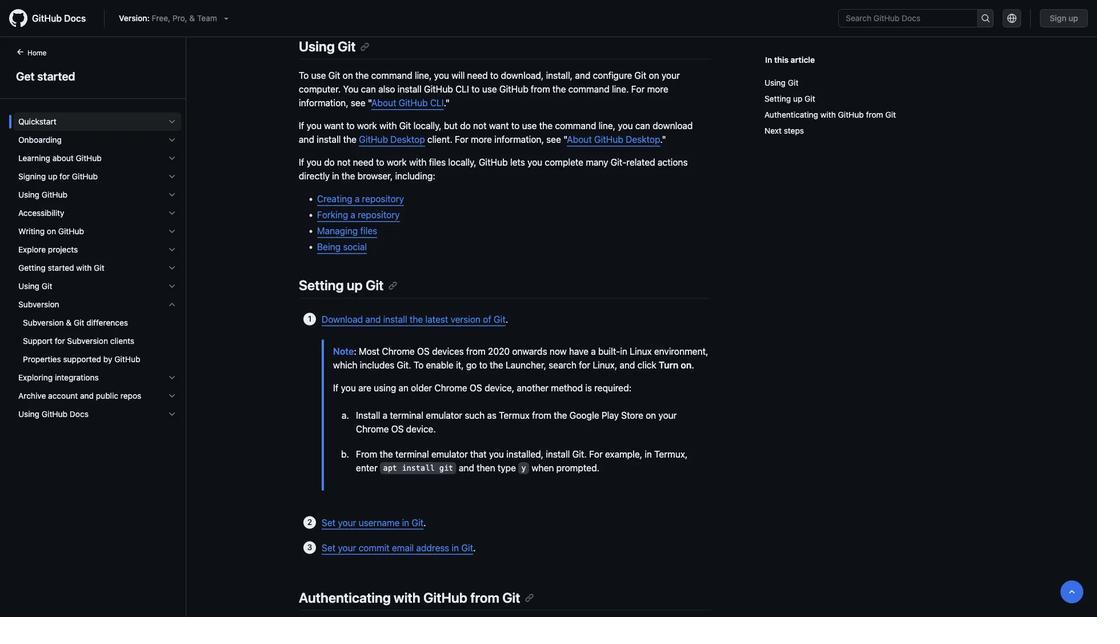 Task type: vqa. For each thing, say whether or not it's contained in the screenshot.
the IDE.
no



Task type: describe. For each thing, give the bounding box(es) containing it.
in this article
[[765, 55, 815, 64]]

download
[[322, 314, 363, 325]]

using github docs button
[[14, 405, 181, 424]]

managing
[[317, 226, 358, 236]]

not inside 'if you want to work with git locally, but do not want to use the command line, you can download and install the'
[[473, 120, 487, 131]]

archive account and public repos
[[18, 391, 141, 401]]

for inside dropdown button
[[60, 172, 70, 181]]

another
[[517, 382, 549, 393]]

the left latest
[[410, 314, 423, 325]]

see inside to use git on the command line, you will need to download, install, and configure git on your computer. you can also install github cli to use github from the command line. for more information, see "
[[351, 98, 366, 108]]

you right lets
[[528, 157, 543, 168]]

1 vertical spatial setting up git link
[[299, 277, 398, 293]]

when
[[532, 462, 554, 473]]

0 horizontal spatial using git link
[[299, 38, 370, 54]]

:
[[354, 346, 357, 357]]

on right configure
[[649, 70, 659, 81]]

your inside install a terminal emulator such as termux from the google play store on your chrome os device.
[[659, 410, 677, 421]]

forking a repository link
[[317, 210, 400, 220]]

quickstart
[[18, 117, 56, 126]]

0 vertical spatial docs
[[64, 13, 86, 24]]

" inside to use git on the command line, you will need to download, install, and configure git on your computer. you can also install github cli to use github from the command line. for more information, see "
[[368, 98, 372, 108]]

using up computer.
[[299, 38, 335, 54]]

Search GitHub Docs search field
[[839, 10, 978, 27]]

enable
[[426, 360, 454, 370]]

signing
[[18, 172, 46, 181]]

username
[[359, 517, 400, 528]]

differences
[[87, 318, 128, 328]]

next
[[765, 126, 782, 135]]

article
[[791, 55, 815, 64]]

for inside "link"
[[55, 336, 65, 346]]

launcher,
[[506, 360, 546, 370]]

os inside : most chrome os devices from 2020 onwards now have a built-in linux environment, which includes git. to enable it, go to the launcher, search for linux, and click
[[417, 346, 430, 357]]

do inside the if you do not need to work with files locally, github lets you complete many git-related actions directly in the browser, including:
[[324, 157, 335, 168]]

up up download
[[347, 277, 363, 293]]

writing on github button
[[14, 222, 181, 241]]

1 horizontal spatial &
[[189, 13, 195, 23]]

install inside from the terminal emulator that you installed, install git. for example, in termux, enter
[[546, 449, 570, 460]]

onwards
[[512, 346, 547, 357]]

directly
[[299, 171, 330, 182]]

the inside from the terminal emulator that you installed, install git. for example, in termux, enter
[[380, 449, 393, 460]]

support for subversion clients link
[[14, 332, 181, 350]]

a inside : most chrome os devices from 2020 onwards now have a built-in linux environment, which includes git. to enable it, go to the launcher, search for linux, and click
[[591, 346, 596, 357]]

emulator for such
[[426, 410, 463, 421]]

the down install,
[[553, 84, 566, 95]]

and inside 'if you want to work with git locally, but do not want to use the command line, you can download and install the'
[[299, 134, 314, 145]]

git
[[439, 464, 453, 473]]

search
[[549, 360, 577, 370]]

creating
[[317, 194, 352, 204]]

0 vertical spatial setting
[[765, 94, 791, 103]]

learning about github
[[18, 153, 102, 163]]

github down download,
[[500, 84, 529, 95]]

1 vertical spatial command
[[569, 84, 610, 95]]

learning
[[18, 153, 50, 163]]

install inside 'if you want to work with git locally, but do not want to use the command line, you can download and install the'
[[317, 134, 341, 145]]

github up projects
[[58, 227, 84, 236]]

2020
[[488, 346, 510, 357]]

and inside dropdown button
[[80, 391, 94, 401]]

computer.
[[299, 84, 341, 95]]

sc 9kayk9 0 image for accessibility
[[167, 209, 177, 218]]

client.
[[428, 134, 453, 145]]

started for get
[[37, 69, 75, 83]]

1 vertical spatial repository
[[358, 210, 400, 220]]

0 vertical spatial authenticating
[[765, 110, 819, 119]]

github up next steps link
[[838, 110, 864, 119]]

managing files link
[[317, 226, 377, 236]]

github down the "clients"
[[114, 355, 140, 364]]

termux
[[499, 410, 530, 421]]

1 vertical spatial authenticating with github from git link
[[299, 590, 534, 606]]

with inside the if you do not need to work with files locally, github lets you complete many git-related actions directly in the browser, including:
[[409, 157, 427, 168]]

with up next steps link
[[821, 110, 836, 119]]

being
[[317, 242, 341, 252]]

linux
[[630, 346, 652, 357]]

you up directly
[[307, 157, 322, 168]]

many
[[586, 157, 609, 168]]

with down email
[[394, 590, 421, 606]]

onboarding button
[[14, 131, 181, 149]]

terminal for the
[[396, 449, 429, 460]]

0 horizontal spatial cli
[[430, 98, 444, 108]]

prompted.
[[557, 462, 600, 473]]

need inside the if you do not need to work with files locally, github lets you complete many git-related actions directly in the browser, including:
[[353, 157, 374, 168]]

2 desktop from the left
[[626, 134, 661, 145]]

from inside authenticating with github from git link
[[866, 110, 884, 119]]

can inside to use git on the command line, you will need to download, install, and configure git on your computer. you can also install github cli to use github from the command line. for more information, see "
[[361, 84, 376, 95]]

can inside 'if you want to work with git locally, but do not want to use the command line, you can download and install the'
[[636, 120, 651, 131]]

install,
[[546, 70, 573, 81]]

sc 9kayk9 0 image for using github docs
[[167, 410, 177, 419]]

the inside install a terminal emulator such as termux from the google play store on your chrome os device.
[[554, 410, 567, 421]]

. right of
[[506, 314, 508, 325]]

in right 'address'
[[452, 542, 459, 553]]

you
[[343, 84, 359, 95]]

free,
[[152, 13, 170, 23]]

to left download,
[[490, 70, 499, 81]]

chrome inside : most chrome os devices from 2020 onwards now have a built-in linux environment, which includes git. to enable it, go to the launcher, search for linux, and click
[[382, 346, 415, 357]]

using for using github docs dropdown button
[[18, 410, 39, 419]]

0 vertical spatial ."
[[444, 98, 450, 108]]

install
[[356, 410, 380, 421]]

includes
[[360, 360, 395, 370]]

account
[[48, 391, 78, 401]]

from inside install a terminal emulator such as termux from the google play store on your chrome os device.
[[532, 410, 552, 421]]

using
[[374, 382, 396, 393]]

github down onboarding dropdown button
[[76, 153, 102, 163]]

work inside 'if you want to work with git locally, but do not want to use the command line, you can download and install the'
[[357, 120, 377, 131]]

getting
[[18, 263, 46, 273]]

apt
[[383, 464, 397, 473]]

github desktop client.  for more information, see " about github desktop ."
[[359, 134, 666, 145]]

about
[[52, 153, 74, 163]]

download and install the latest version of git link
[[322, 314, 506, 325]]

note
[[333, 346, 354, 357]]

1 horizontal spatial authenticating with github from git
[[765, 110, 896, 119]]

subversion & git differences link
[[14, 314, 181, 332]]

. up 'address'
[[424, 517, 426, 528]]

from inside to use git on the command line, you will need to download, install, and configure git on your computer. you can also install github cli to use github from the command line. for more information, see "
[[531, 84, 550, 95]]

1 horizontal spatial authenticating with github from git link
[[765, 107, 980, 123]]

command inside 'if you want to work with git locally, but do not want to use the command line, you can download and install the'
[[555, 120, 596, 131]]

sc 9kayk9 0 image for exploring integrations
[[167, 373, 177, 382]]

related
[[627, 157, 656, 168]]

on up "you"
[[343, 70, 353, 81]]

signing up for github
[[18, 172, 98, 181]]

1 vertical spatial setting up git
[[299, 277, 384, 293]]

version:
[[119, 13, 150, 23]]

a up forking a repository link
[[355, 194, 360, 204]]

properties
[[23, 355, 61, 364]]

install left latest
[[383, 314, 407, 325]]

. right 'address'
[[473, 542, 476, 553]]

github down learning about github dropdown button
[[72, 172, 98, 181]]

get started element
[[0, 46, 186, 616]]

1 want from the left
[[324, 120, 344, 131]]

information, inside to use git on the command line, you will need to download, install, and configure git on your computer. you can also install github cli to use github from the command line. for more information, see "
[[299, 98, 349, 108]]

if for if you want to work with git locally, but do not want to use the command line, you can download and install the
[[299, 120, 304, 131]]

install inside to use git on the command line, you will need to download, install, and configure git on your computer. you can also install github cli to use github from the command line. for more information, see "
[[398, 84, 422, 95]]

github down will
[[424, 84, 453, 95]]

you inside from the terminal emulator that you installed, install git. for example, in termux, enter
[[489, 449, 504, 460]]

built-
[[598, 346, 620, 357]]

terminal for a
[[390, 410, 424, 421]]

1 horizontal spatial using git
[[299, 38, 356, 54]]

get started link
[[14, 67, 172, 85]]

github docs link
[[9, 9, 95, 27]]

0 vertical spatial command
[[371, 70, 413, 81]]

up up steps
[[793, 94, 803, 103]]

accessibility
[[18, 208, 64, 218]]

0 vertical spatial repository
[[362, 194, 404, 204]]

get started
[[16, 69, 75, 83]]

from inside : most chrome os devices from 2020 onwards now have a built-in linux environment, which includes git. to enable it, go to the launcher, search for linux, and click
[[466, 346, 486, 357]]

using git inside dropdown button
[[18, 282, 52, 291]]

. down environment,
[[692, 360, 694, 370]]

and right download
[[365, 314, 381, 325]]

0 horizontal spatial use
[[311, 70, 326, 81]]

in up email
[[402, 517, 409, 528]]

for inside to use git on the command line, you will need to download, install, and configure git on your computer. you can also install github cli to use github from the command line. for more information, see "
[[631, 84, 645, 95]]

pro,
[[173, 13, 187, 23]]

2 want from the left
[[489, 120, 509, 131]]

are
[[358, 382, 372, 393]]

github desktop link
[[359, 134, 425, 145]]

sc 9kayk9 0 image for onboarding
[[167, 135, 177, 145]]

also
[[378, 84, 395, 95]]

1 vertical spatial setting
[[299, 277, 344, 293]]

integrations
[[55, 373, 99, 382]]

1 horizontal spatial information,
[[495, 134, 544, 145]]

properties supported by github
[[23, 355, 140, 364]]

github inside the if you do not need to work with files locally, github lets you complete many git-related actions directly in the browser, including:
[[479, 157, 508, 168]]

cli inside to use git on the command line, you will need to download, install, and configure git on your computer. you can also install github cli to use github from the command line. for more information, see "
[[456, 84, 469, 95]]

scroll to top image
[[1068, 588, 1077, 597]]

in inside from the terminal emulator that you installed, install git. for example, in termux, enter
[[645, 449, 652, 460]]

enter
[[356, 462, 378, 473]]

started for getting
[[48, 263, 74, 273]]

in
[[765, 55, 773, 64]]

0 horizontal spatial authenticating
[[299, 590, 391, 606]]

1 vertical spatial "
[[564, 134, 567, 145]]

using github docs
[[18, 410, 89, 419]]

writing on github
[[18, 227, 84, 236]]

home link
[[11, 47, 65, 59]]

github down account
[[42, 410, 68, 419]]

using github
[[18, 190, 68, 200]]

git. inside : most chrome os devices from 2020 onwards now have a built-in linux environment, which includes git. to enable it, go to the launcher, search for linux, and click
[[397, 360, 411, 370]]

for inside from the terminal emulator that you installed, install git. for example, in termux, enter
[[589, 449, 603, 460]]

about github cli link
[[372, 98, 444, 108]]

sc 9kayk9 0 image for getting started with git
[[167, 264, 177, 273]]

2 horizontal spatial os
[[470, 382, 482, 393]]

email
[[392, 542, 414, 553]]

locally, inside the if you do not need to work with files locally, github lets you complete many git-related actions directly in the browser, including:
[[448, 157, 477, 168]]

1 horizontal spatial setting up git link
[[765, 91, 980, 107]]

projects
[[48, 245, 78, 254]]

github down signing up for github
[[42, 190, 68, 200]]

on down environment,
[[681, 360, 692, 370]]

sc 9kayk9 0 image for signing up for github
[[167, 172, 177, 181]]

sc 9kayk9 0 image for archive account and public repos
[[167, 392, 177, 401]]

you down computer.
[[307, 120, 322, 131]]

and inside to use git on the command line, you will need to download, install, and configure git on your computer. you can also install github cli to use github from the command line. for more information, see "
[[575, 70, 591, 81]]

1 desktop from the left
[[391, 134, 425, 145]]

up right sign
[[1069, 13, 1079, 23]]

quickstart button
[[14, 113, 181, 131]]

download and install the latest version of git .
[[322, 314, 508, 325]]

the inside : most chrome os devices from 2020 onwards now have a built-in linux environment, which includes git. to enable it, go to the launcher, search for linux, and click
[[490, 360, 503, 370]]

linux,
[[593, 360, 618, 370]]

do inside 'if you want to work with git locally, but do not want to use the command line, you can download and install the'
[[460, 120, 471, 131]]

git. inside from the terminal emulator that you installed, install git. for example, in termux, enter
[[573, 449, 587, 460]]

properties supported by github link
[[14, 350, 181, 369]]

github up git-
[[595, 134, 624, 145]]

install inside apt install git and then type y when prompted.
[[402, 464, 435, 473]]

0 vertical spatial setting up git
[[765, 94, 816, 103]]



Task type: locate. For each thing, give the bounding box(es) containing it.
3 sc 9kayk9 0 image from the top
[[167, 172, 177, 181]]

0 horizontal spatial information,
[[299, 98, 349, 108]]

need inside to use git on the command line, you will need to download, install, and configure git on your computer. you can also install github cli to use github from the command line. for more information, see "
[[467, 70, 488, 81]]

authenticating with github from git down email
[[299, 590, 521, 606]]

2 sc 9kayk9 0 image from the top
[[167, 209, 177, 218]]

4 sc 9kayk9 0 image from the top
[[167, 264, 177, 273]]

6 sc 9kayk9 0 image from the top
[[167, 282, 177, 291]]

0 vertical spatial do
[[460, 120, 471, 131]]

explore
[[18, 245, 46, 254]]

2 subversion element from the top
[[9, 314, 186, 369]]

1 sc 9kayk9 0 image from the top
[[167, 135, 177, 145]]

using down getting
[[18, 282, 39, 291]]

information, down computer.
[[299, 98, 349, 108]]

in inside : most chrome os devices from 2020 onwards now have a built-in linux environment, which includes git. to enable it, go to the launcher, search for linux, and click
[[620, 346, 628, 357]]

in right directly
[[332, 171, 339, 182]]

to inside : most chrome os devices from 2020 onwards now have a built-in linux environment, which includes git. to enable it, go to the launcher, search for linux, and click
[[414, 360, 424, 370]]

set for set your commit email address in git
[[322, 542, 336, 553]]

the up github desktop client.  for more information, see " about github desktop ." at the top
[[539, 120, 553, 131]]

for up prompted.
[[589, 449, 603, 460]]

0 horizontal spatial files
[[360, 226, 377, 236]]

supported
[[63, 355, 101, 364]]

2 vertical spatial for
[[589, 449, 603, 460]]

using
[[299, 38, 335, 54], [765, 78, 786, 87], [18, 190, 39, 200], [18, 282, 39, 291], [18, 410, 39, 419]]

your up download
[[662, 70, 680, 81]]

tooltip
[[1061, 581, 1084, 604]]

subversion for subversion & git differences
[[23, 318, 64, 328]]

and inside : most chrome os devices from 2020 onwards now have a built-in linux environment, which includes git. to enable it, go to the launcher, search for linux, and click
[[620, 360, 635, 370]]

0 vertical spatial can
[[361, 84, 376, 95]]

1 vertical spatial authenticating
[[299, 590, 391, 606]]

use up 'if you want to work with git locally, but do not want to use the command line, you can download and install the'
[[482, 84, 497, 95]]

0 vertical spatial chrome
[[382, 346, 415, 357]]

the inside the if you do not need to work with files locally, github lets you complete many git-related actions directly in the browser, including:
[[342, 171, 355, 182]]

1 horizontal spatial files
[[429, 157, 446, 168]]

emulator for that
[[431, 449, 468, 460]]

complete
[[545, 157, 584, 168]]

1 vertical spatial chrome
[[435, 382, 467, 393]]

if for if you are using an older chrome os device, another method is required:
[[333, 382, 339, 393]]

not up creating
[[337, 157, 351, 168]]

0 vertical spatial set
[[322, 517, 336, 528]]

can right "you"
[[361, 84, 376, 95]]

setting up the next
[[765, 94, 791, 103]]

1 vertical spatial &
[[66, 318, 72, 328]]

sc 9kayk9 0 image inside explore projects dropdown button
[[167, 245, 177, 254]]

0 horizontal spatial setting up git link
[[299, 277, 398, 293]]

1 horizontal spatial for
[[589, 449, 603, 460]]

learning about github button
[[14, 149, 181, 167]]

sc 9kayk9 0 image for using git
[[167, 282, 177, 291]]

to up github desktop client.  for more information, see " about github desktop ." at the top
[[512, 120, 520, 131]]

sc 9kayk9 0 image inside signing up for github dropdown button
[[167, 172, 177, 181]]

configure
[[593, 70, 632, 81]]

set
[[322, 517, 336, 528], [322, 542, 336, 553]]

setting up git up steps
[[765, 94, 816, 103]]

with up including:
[[409, 157, 427, 168]]

files inside the if you do not need to work with files locally, github lets you complete many git-related actions directly in the browser, including:
[[429, 157, 446, 168]]

3 sc 9kayk9 0 image from the top
[[167, 245, 177, 254]]

1 vertical spatial for
[[455, 134, 469, 145]]

about up complete
[[567, 134, 592, 145]]

sc 9kayk9 0 image inside using github docs dropdown button
[[167, 410, 177, 419]]

up inside dropdown button
[[48, 172, 57, 181]]

2 vertical spatial using git
[[18, 282, 52, 291]]

0 vertical spatial use
[[311, 70, 326, 81]]

1 vertical spatial terminal
[[396, 449, 429, 460]]

1 horizontal spatial authenticating
[[765, 110, 819, 119]]

1 vertical spatial about
[[567, 134, 592, 145]]

2 horizontal spatial use
[[522, 120, 537, 131]]

1 horizontal spatial git.
[[573, 449, 587, 460]]

2 set from the top
[[322, 542, 336, 553]]

terminal inside install a terminal emulator such as termux from the google play store on your chrome os device.
[[390, 410, 424, 421]]

git
[[338, 38, 356, 54], [329, 70, 340, 81], [635, 70, 647, 81], [788, 78, 799, 87], [805, 94, 816, 103], [886, 110, 896, 119], [399, 120, 411, 131], [94, 263, 104, 273], [366, 277, 384, 293], [42, 282, 52, 291], [494, 314, 506, 325], [74, 318, 84, 328], [412, 517, 424, 528], [462, 542, 473, 553], [503, 590, 521, 606]]

authenticating
[[765, 110, 819, 119], [299, 590, 391, 606]]

0 horizontal spatial about
[[372, 98, 396, 108]]

terminal inside from the terminal emulator that you installed, install git. for example, in termux, enter
[[396, 449, 429, 460]]

is
[[586, 382, 592, 393]]

for
[[60, 172, 70, 181], [55, 336, 65, 346], [579, 360, 591, 370]]

the left the github desktop link
[[343, 134, 357, 145]]

work inside the if you do not need to work with files locally, github lets you complete many git-related actions directly in the browser, including:
[[387, 157, 407, 168]]

sc 9kayk9 0 image inside using git dropdown button
[[167, 282, 177, 291]]

writing
[[18, 227, 45, 236]]

on up explore projects
[[47, 227, 56, 236]]

2 horizontal spatial using git
[[765, 78, 799, 87]]

team
[[197, 13, 217, 23]]

can left download
[[636, 120, 651, 131]]

version
[[451, 314, 481, 325]]

7 sc 9kayk9 0 image from the top
[[167, 300, 177, 309]]

about github desktop link
[[567, 134, 661, 145]]

select language: current language is english image
[[1008, 14, 1017, 23]]

such
[[465, 410, 485, 421]]

1 horizontal spatial see
[[547, 134, 561, 145]]

with inside dropdown button
[[76, 263, 92, 273]]

chrome down install
[[356, 424, 389, 434]]

1 vertical spatial see
[[547, 134, 561, 145]]

use inside 'if you want to work with git locally, but do not want to use the command line, you can download and install the'
[[522, 120, 537, 131]]

github docs
[[32, 13, 86, 24]]

the up "you"
[[356, 70, 369, 81]]

play
[[602, 410, 619, 421]]

if you are using an older chrome os device, another method is required:
[[333, 382, 632, 393]]

termux,
[[655, 449, 688, 460]]

1 vertical spatial git.
[[573, 449, 587, 460]]

now
[[550, 346, 567, 357]]

more
[[647, 84, 669, 95], [471, 134, 492, 145]]

support
[[23, 336, 53, 346]]

desktop
[[391, 134, 425, 145], [626, 134, 661, 145]]

from
[[531, 84, 550, 95], [866, 110, 884, 119], [466, 346, 486, 357], [532, 410, 552, 421], [471, 590, 500, 606]]

install a terminal emulator such as termux from the google play store on your chrome os device.
[[356, 410, 677, 434]]

desktop up related
[[626, 134, 661, 145]]

locally, up client.
[[414, 120, 442, 131]]

getting started with git button
[[14, 259, 181, 277]]

0 horizontal spatial setting
[[299, 277, 344, 293]]

cli down will
[[456, 84, 469, 95]]

line, up about github desktop link
[[599, 120, 616, 131]]

None search field
[[839, 9, 994, 27]]

support for subversion clients
[[23, 336, 134, 346]]

git inside dropdown button
[[94, 263, 104, 273]]

sc 9kayk9 0 image for explore projects
[[167, 245, 177, 254]]

environment,
[[654, 346, 709, 357]]

lets
[[510, 157, 525, 168]]

sc 9kayk9 0 image
[[167, 117, 177, 126], [167, 154, 177, 163], [167, 172, 177, 181], [167, 190, 177, 200], [167, 227, 177, 236], [167, 282, 177, 291], [167, 300, 177, 309], [167, 373, 177, 382], [167, 392, 177, 401], [167, 410, 177, 419]]

0 vertical spatial setting up git link
[[765, 91, 980, 107]]

in inside the if you do not need to work with files locally, github lets you complete many git-related actions directly in the browser, including:
[[332, 171, 339, 182]]

more right line.
[[647, 84, 669, 95]]

for right support
[[55, 336, 65, 346]]

sc 9kayk9 0 image inside subversion dropdown button
[[167, 300, 177, 309]]

using for using git dropdown button in the top of the page
[[18, 282, 39, 291]]

locally,
[[414, 120, 442, 131], [448, 157, 477, 168]]

0 horizontal spatial ."
[[444, 98, 450, 108]]

0 vertical spatial &
[[189, 13, 195, 23]]

sc 9kayk9 0 image inside accessibility dropdown button
[[167, 209, 177, 218]]

locally, inside 'if you want to work with git locally, but do not want to use the command line, you can download and install the'
[[414, 120, 442, 131]]

0 horizontal spatial os
[[391, 424, 404, 434]]

command up complete
[[555, 120, 596, 131]]

1 vertical spatial started
[[48, 263, 74, 273]]

0 vertical spatial terminal
[[390, 410, 424, 421]]

started
[[37, 69, 75, 83], [48, 263, 74, 273]]

if inside 'if you want to work with git locally, but do not want to use the command line, you can download and install the'
[[299, 120, 304, 131]]

." up 'but'
[[444, 98, 450, 108]]

chrome up 'includes'
[[382, 346, 415, 357]]

up down learning about github
[[48, 172, 57, 181]]

command up also
[[371, 70, 413, 81]]

download,
[[501, 70, 544, 81]]

0 vertical spatial started
[[37, 69, 75, 83]]

github up the github desktop link
[[399, 98, 428, 108]]

to use git on the command line, you will need to download, install, and configure git on your computer. you can also install github cli to use github from the command line. for more information, see "
[[299, 70, 680, 108]]

" up the github desktop link
[[368, 98, 372, 108]]

up
[[1069, 13, 1079, 23], [793, 94, 803, 103], [48, 172, 57, 181], [347, 277, 363, 293]]

sc 9kayk9 0 image for using github
[[167, 190, 177, 200]]

1 vertical spatial use
[[482, 84, 497, 95]]

git. up prompted.
[[573, 449, 587, 460]]

by
[[103, 355, 112, 364]]

1 horizontal spatial line,
[[599, 120, 616, 131]]

setting down "being"
[[299, 277, 344, 293]]

you
[[434, 70, 449, 81], [307, 120, 322, 131], [618, 120, 633, 131], [307, 157, 322, 168], [528, 157, 543, 168], [341, 382, 356, 393], [489, 449, 504, 460]]

sc 9kayk9 0 image inside using github dropdown button
[[167, 190, 177, 200]]

github down 'address'
[[424, 590, 468, 606]]

latest
[[426, 314, 448, 325]]

creating a repository link
[[317, 194, 404, 204]]

sc 9kayk9 0 image inside onboarding dropdown button
[[167, 135, 177, 145]]

sc 9kayk9 0 image for writing on github
[[167, 227, 177, 236]]

1 horizontal spatial can
[[636, 120, 651, 131]]

0 vertical spatial work
[[357, 120, 377, 131]]

exploring integrations button
[[14, 369, 181, 387]]

sc 9kayk9 0 image inside archive account and public repos dropdown button
[[167, 392, 177, 401]]

subversion & git differences
[[23, 318, 128, 328]]

for inside : most chrome os devices from 2020 onwards now have a built-in linux environment, which includes git. to enable it, go to the launcher, search for linux, and click
[[579, 360, 591, 370]]

google
[[570, 410, 599, 421]]

subversion inside "link"
[[67, 336, 108, 346]]

0 vertical spatial for
[[60, 172, 70, 181]]

install right apt on the left of page
[[402, 464, 435, 473]]

and down the linux
[[620, 360, 635, 370]]

emulator up git at the bottom left of the page
[[431, 449, 468, 460]]

1 vertical spatial ."
[[661, 134, 666, 145]]

do right 'but'
[[460, 120, 471, 131]]

do
[[460, 120, 471, 131], [324, 157, 335, 168]]

more inside to use git on the command line, you will need to download, install, and configure git on your computer. you can also install github cli to use github from the command line. for more information, see "
[[647, 84, 669, 95]]

1 sc 9kayk9 0 image from the top
[[167, 117, 177, 126]]

1 vertical spatial locally,
[[448, 157, 477, 168]]

version: free, pro, & team
[[119, 13, 217, 23]]

commit
[[359, 542, 390, 553]]

on inside dropdown button
[[47, 227, 56, 236]]

subversion element
[[9, 296, 186, 369], [9, 314, 186, 369]]

subversion element containing subversion & git differences
[[9, 314, 186, 369]]

1 horizontal spatial cli
[[456, 84, 469, 95]]

to inside : most chrome os devices from 2020 onwards now have a built-in linux environment, which includes git. to enable it, go to the launcher, search for linux, and click
[[479, 360, 488, 370]]

emulator inside install a terminal emulator such as termux from the google play store on your chrome os device.
[[426, 410, 463, 421]]

to up 'if you want to work with git locally, but do not want to use the command line, you can download and install the'
[[472, 84, 480, 95]]

1 horizontal spatial using git link
[[765, 75, 980, 91]]

need right will
[[467, 70, 488, 81]]

1 horizontal spatial use
[[482, 84, 497, 95]]

repository
[[362, 194, 404, 204], [358, 210, 400, 220]]

1 set from the top
[[322, 517, 336, 528]]

it,
[[456, 360, 464, 370]]

and left public
[[80, 391, 94, 401]]

if for if you do not need to work with files locally, github lets you complete many git-related actions directly in the browser, including:
[[299, 157, 304, 168]]

you left "are"
[[341, 382, 356, 393]]

address
[[416, 542, 450, 553]]

0 horizontal spatial need
[[353, 157, 374, 168]]

a right install
[[383, 410, 388, 421]]

files inside creating a repository forking a repository managing files being social
[[360, 226, 377, 236]]

to right go
[[479, 360, 488, 370]]

if up directly
[[299, 157, 304, 168]]

a inside install a terminal emulator such as termux from the google play store on your chrome os device.
[[383, 410, 388, 421]]

2 horizontal spatial for
[[631, 84, 645, 95]]

docs up home link
[[64, 13, 86, 24]]

started down projects
[[48, 263, 74, 273]]

set your commit email address in git .
[[322, 542, 476, 553]]

want up github desktop client.  for more information, see " about github desktop ." at the top
[[489, 120, 509, 131]]

example,
[[605, 449, 643, 460]]

in this article element
[[765, 54, 985, 66]]

2 vertical spatial if
[[333, 382, 339, 393]]

for down 'but'
[[455, 134, 469, 145]]

1 horizontal spatial setting
[[765, 94, 791, 103]]

git inside dropdown button
[[42, 282, 52, 291]]

git inside 'if you want to work with git locally, but do not want to use the command line, you can download and install the'
[[399, 120, 411, 131]]

1 vertical spatial information,
[[495, 134, 544, 145]]

os inside install a terminal emulator such as termux from the google play store on your chrome os device.
[[391, 424, 404, 434]]

in left the linux
[[620, 346, 628, 357]]

" up complete
[[564, 134, 567, 145]]

a up managing files link
[[351, 210, 356, 220]]

subversion inside dropdown button
[[18, 300, 59, 309]]

archive
[[18, 391, 46, 401]]

started inside dropdown button
[[48, 263, 74, 273]]

1 vertical spatial authenticating with github from git
[[299, 590, 521, 606]]

9 sc 9kayk9 0 image from the top
[[167, 392, 177, 401]]

sc 9kayk9 0 image for subversion
[[167, 300, 177, 309]]

files down forking a repository link
[[360, 226, 377, 236]]

about github cli ."
[[372, 98, 450, 108]]

1 subversion element from the top
[[9, 296, 186, 369]]

signing up for github button
[[14, 167, 181, 186]]

sc 9kayk9 0 image inside the getting started with git dropdown button
[[167, 264, 177, 273]]

device,
[[485, 382, 515, 393]]

to inside the if you do not need to work with files locally, github lets you complete many git-related actions directly in the browser, including:
[[376, 157, 385, 168]]

repository down the 'creating a repository' link
[[358, 210, 400, 220]]

0 vertical spatial if
[[299, 120, 304, 131]]

1 vertical spatial do
[[324, 157, 335, 168]]

search image
[[981, 14, 991, 23]]

see down "you"
[[351, 98, 366, 108]]

10 sc 9kayk9 0 image from the top
[[167, 410, 177, 419]]

1 horizontal spatial about
[[567, 134, 592, 145]]

install up directly
[[317, 134, 341, 145]]

using for using github dropdown button
[[18, 190, 39, 200]]

0 horizontal spatial more
[[471, 134, 492, 145]]

0 horizontal spatial "
[[368, 98, 372, 108]]

1 vertical spatial cli
[[430, 98, 444, 108]]

for
[[631, 84, 645, 95], [455, 134, 469, 145], [589, 449, 603, 460]]

5 sc 9kayk9 0 image from the top
[[167, 227, 177, 236]]

exploring integrations
[[18, 373, 99, 382]]

1 horizontal spatial not
[[473, 120, 487, 131]]

required:
[[595, 382, 632, 393]]

0 horizontal spatial using git
[[18, 282, 52, 291]]

install up about github cli ."
[[398, 84, 422, 95]]

from
[[356, 449, 377, 460]]

terminal up device.
[[390, 410, 424, 421]]

0 horizontal spatial locally,
[[414, 120, 442, 131]]

if you do not need to work with files locally, github lets you complete many git-related actions directly in the browser, including:
[[299, 157, 688, 182]]

2 vertical spatial chrome
[[356, 424, 389, 434]]

1 vertical spatial using git link
[[765, 75, 980, 91]]

with down explore projects dropdown button
[[76, 263, 92, 273]]

docs inside dropdown button
[[70, 410, 89, 419]]

set left commit
[[322, 542, 336, 553]]

1 horizontal spatial ."
[[661, 134, 666, 145]]

on inside install a terminal emulator such as termux from the google play store on your chrome os device.
[[646, 410, 656, 421]]

use up computer.
[[311, 70, 326, 81]]

next steps
[[765, 126, 804, 135]]

set for set your username in git
[[322, 517, 336, 528]]

2 sc 9kayk9 0 image from the top
[[167, 154, 177, 163]]

1 vertical spatial need
[[353, 157, 374, 168]]

1 vertical spatial work
[[387, 157, 407, 168]]

0 vertical spatial line,
[[415, 70, 432, 81]]

sc 9kayk9 0 image inside quickstart dropdown button
[[167, 117, 177, 126]]

sign up link
[[1041, 9, 1088, 27]]

emulator up device.
[[426, 410, 463, 421]]

1 horizontal spatial more
[[647, 84, 669, 95]]

sc 9kayk9 0 image for quickstart
[[167, 117, 177, 126]]

& inside the get started element
[[66, 318, 72, 328]]

getting started with git
[[18, 263, 104, 273]]

os down go
[[470, 382, 482, 393]]

sc 9kayk9 0 image inside exploring integrations dropdown button
[[167, 373, 177, 382]]

with inside 'if you want to work with git locally, but do not want to use the command line, you can download and install the'
[[380, 120, 397, 131]]

files down client.
[[429, 157, 446, 168]]

exploring
[[18, 373, 53, 382]]

as
[[487, 410, 497, 421]]

from the terminal emulator that you installed, install git. for example, in termux, enter
[[356, 449, 688, 473]]

you inside to use git on the command line, you will need to download, install, and configure git on your computer. you can also install github cli to use github from the command line. for more information, see "
[[434, 70, 449, 81]]

sc 9kayk9 0 image for learning about github
[[167, 154, 177, 163]]

subversion for subversion
[[18, 300, 59, 309]]

set your username in git .
[[322, 517, 426, 528]]

see up complete
[[547, 134, 561, 145]]

for right line.
[[631, 84, 645, 95]]

github up browser, on the top left
[[359, 134, 388, 145]]

on right store
[[646, 410, 656, 421]]

to left enable
[[414, 360, 424, 370]]

0 horizontal spatial see
[[351, 98, 366, 108]]

set left username
[[322, 517, 336, 528]]

not inside the if you do not need to work with files locally, github lets you complete many git-related actions directly in the browser, including:
[[337, 157, 351, 168]]

triangle down image
[[222, 14, 231, 23]]

0 vertical spatial git.
[[397, 360, 411, 370]]

for down have
[[579, 360, 591, 370]]

in left termux,
[[645, 449, 652, 460]]

to up browser, on the top left
[[376, 157, 385, 168]]

of
[[483, 314, 492, 325]]

browser,
[[358, 171, 393, 182]]

go
[[466, 360, 477, 370]]

quickstart element
[[9, 113, 186, 131]]

0 vertical spatial see
[[351, 98, 366, 108]]

0 horizontal spatial to
[[299, 70, 309, 81]]

0 vertical spatial about
[[372, 98, 396, 108]]

0 vertical spatial need
[[467, 70, 488, 81]]

your left commit
[[338, 542, 356, 553]]

1 horizontal spatial os
[[417, 346, 430, 357]]

1 vertical spatial set
[[322, 542, 336, 553]]

: most chrome os devices from 2020 onwards now have a built-in linux environment, which includes git. to enable it, go to the launcher, search for linux, and click
[[333, 346, 709, 370]]

the up apt on the left of page
[[380, 449, 393, 460]]

sc 9kayk9 0 image inside learning about github dropdown button
[[167, 154, 177, 163]]

4 sc 9kayk9 0 image from the top
[[167, 190, 177, 200]]

1 vertical spatial os
[[470, 382, 482, 393]]

1 vertical spatial subversion
[[23, 318, 64, 328]]

8 sc 9kayk9 0 image from the top
[[167, 373, 177, 382]]

1 horizontal spatial need
[[467, 70, 488, 81]]

to down "you"
[[346, 120, 355, 131]]

chrome inside install a terminal emulator such as termux from the google play store on your chrome os device.
[[356, 424, 389, 434]]

if inside the if you do not need to work with files locally, github lets you complete many git-related actions directly in the browser, including:
[[299, 157, 304, 168]]

1 horizontal spatial desktop
[[626, 134, 661, 145]]

to inside to use git on the command line, you will need to download, install, and configure git on your computer. you can also install github cli to use github from the command line. for more information, see "
[[299, 70, 309, 81]]

.
[[506, 314, 508, 325], [692, 360, 694, 370], [424, 517, 426, 528], [473, 542, 476, 553]]

line, inside 'if you want to work with git locally, but do not want to use the command line, you can download and install the'
[[599, 120, 616, 131]]

0 vertical spatial subversion
[[18, 300, 59, 309]]

sc 9kayk9 0 image
[[167, 135, 177, 145], [167, 209, 177, 218], [167, 245, 177, 254], [167, 264, 177, 273]]

0 horizontal spatial want
[[324, 120, 344, 131]]

you up about github desktop link
[[618, 120, 633, 131]]

to
[[490, 70, 499, 81], [472, 84, 480, 95], [346, 120, 355, 131], [512, 120, 520, 131], [376, 157, 385, 168], [479, 360, 488, 370]]

1 vertical spatial using git
[[765, 78, 799, 87]]

want down computer.
[[324, 120, 344, 131]]

0 horizontal spatial authenticating with github from git link
[[299, 590, 534, 606]]

0 vertical spatial cli
[[456, 84, 469, 95]]

line, inside to use git on the command line, you will need to download, install, and configure git on your computer. you can also install github cli to use github from the command line. for more information, see "
[[415, 70, 432, 81]]

can
[[361, 84, 376, 95], [636, 120, 651, 131]]

sign
[[1050, 13, 1067, 23]]

with up the github desktop link
[[380, 120, 397, 131]]

0 vertical spatial emulator
[[426, 410, 463, 421]]

setting up git up download
[[299, 277, 384, 293]]

github up home
[[32, 13, 62, 24]]

installed,
[[507, 449, 544, 460]]

your inside to use git on the command line, you will need to download, install, and configure git on your computer. you can also install github cli to use github from the command line. for more information, see "
[[662, 70, 680, 81]]

sc 9kayk9 0 image inside writing on github dropdown button
[[167, 227, 177, 236]]

the down 2020
[[490, 360, 503, 370]]

being social link
[[317, 242, 367, 252]]

subversion element containing subversion
[[9, 296, 186, 369]]

terminal up apt on the left of page
[[396, 449, 429, 460]]

do up directly
[[324, 157, 335, 168]]

repos
[[121, 391, 141, 401]]

1 horizontal spatial locally,
[[448, 157, 477, 168]]

and down the that
[[459, 462, 474, 473]]

your left username
[[338, 517, 356, 528]]

1 horizontal spatial work
[[387, 157, 407, 168]]

emulator inside from the terminal emulator that you installed, install git. for example, in termux, enter
[[431, 449, 468, 460]]

using down this
[[765, 78, 786, 87]]

& right pro,
[[189, 13, 195, 23]]



